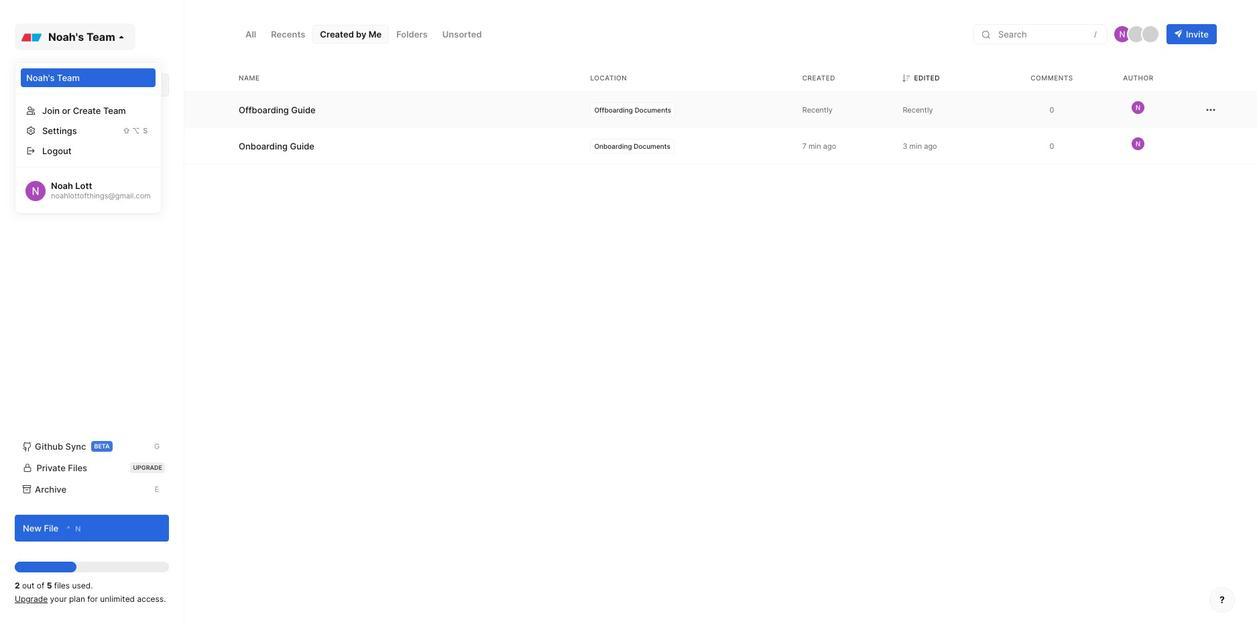 Task type: locate. For each thing, give the bounding box(es) containing it.
offboarding down name
[[239, 104, 289, 115]]

created for created by me
[[320, 29, 354, 39]]

min right 3 on the right
[[910, 141, 922, 151]]

files
[[54, 581, 70, 591]]

noah's
[[48, 30, 84, 44], [26, 72, 55, 83]]

1 horizontal spatial offboarding
[[239, 104, 289, 115]]

0 vertical spatial noah's
[[48, 30, 84, 44]]

comments
[[1031, 74, 1073, 82]]

1 horizontal spatial onboarding documents
[[594, 142, 670, 150]]

0 vertical spatial offboarding documents
[[594, 106, 671, 114]]

onboarding documents inside button
[[35, 150, 134, 160]]

1 vertical spatial all
[[35, 79, 47, 91]]

1 vertical spatial guide
[[290, 140, 314, 151]]

offboarding down location in the left top of the page
[[594, 106, 633, 114]]

0 vertical spatial created
[[320, 29, 354, 39]]

team folders
[[25, 125, 84, 133]]

onboarding documents up offboarding documents button
[[35, 150, 134, 160]]

0 horizontal spatial all
[[35, 79, 47, 91]]

onboarding down the offboarding documents "link"
[[594, 142, 632, 150]]

noah's team button up all files
[[15, 23, 135, 50]]

0 horizontal spatial offboarding documents
[[35, 175, 135, 186]]

1 vertical spatial offboarding documents
[[35, 175, 135, 186]]

7 min ago
[[802, 141, 836, 151]]

min right '7'
[[809, 141, 821, 151]]

settings
[[42, 125, 77, 136]]

1 horizontal spatial created
[[802, 74, 835, 82]]

files for all files
[[49, 79, 70, 91]]

0 horizontal spatial offboarding
[[35, 175, 85, 186]]

s
[[143, 126, 148, 135]]

noah's team up join
[[26, 72, 80, 83]]

⇧
[[123, 126, 130, 135]]

guide up onboarding guide at the top of page
[[291, 104, 316, 115]]

unlimited
[[100, 594, 135, 604]]

1 horizontal spatial min
[[910, 141, 922, 151]]

beta
[[94, 443, 110, 450]]

e
[[155, 485, 159, 494]]

1 vertical spatial noah's
[[26, 72, 55, 83]]

0 vertical spatial files
[[49, 79, 70, 91]]

offboarding down logout
[[35, 175, 85, 186]]

1 vertical spatial files
[[68, 463, 87, 473]]

0 vertical spatial 0
[[1050, 105, 1054, 114]]

0 horizontal spatial min
[[809, 141, 821, 151]]

offboarding documents button
[[15, 170, 169, 191]]

noah's team up all files
[[48, 30, 115, 44]]

2 horizontal spatial onboarding
[[594, 142, 632, 150]]

all
[[245, 29, 256, 39], [35, 79, 47, 91]]

recently
[[802, 105, 833, 114], [903, 105, 933, 114]]

noah's up all files
[[48, 30, 84, 44]]

1 vertical spatial created
[[802, 74, 835, 82]]

invite
[[1186, 29, 1209, 39]]

offboarding inside button
[[35, 175, 85, 186]]

1 recently from the left
[[802, 105, 833, 114]]

0 vertical spatial noah's team
[[48, 30, 115, 44]]

guide for onboarding guide
[[290, 140, 314, 151]]

files up or
[[49, 79, 70, 91]]

folders
[[396, 29, 428, 39]]

2 ago from the left
[[924, 141, 937, 151]]

noah's team
[[48, 30, 115, 44], [26, 72, 80, 83]]

2 out of 5 files used. upgrade your plan for unlimited access.
[[15, 581, 166, 604]]

2 min from the left
[[910, 141, 922, 151]]

onboarding
[[239, 140, 288, 151], [594, 142, 632, 150], [35, 150, 84, 160]]

1 vertical spatial 0
[[1050, 141, 1054, 151]]

recently down 'edited'
[[903, 105, 933, 114]]

ago right 3 on the right
[[924, 141, 937, 151]]

ago for 3 min ago
[[924, 141, 937, 151]]

team
[[86, 30, 115, 44], [57, 72, 80, 83], [103, 105, 126, 116], [25, 125, 47, 133]]

guide for offboarding guide
[[291, 104, 316, 115]]

min for 3
[[910, 141, 922, 151]]

onboarding down "settings"
[[35, 150, 84, 160]]

⌥
[[132, 126, 140, 135]]

documents up onboarding documents link
[[635, 106, 671, 114]]

1 horizontal spatial offboarding documents
[[594, 106, 671, 114]]

noah
[[51, 180, 73, 191]]

files
[[49, 79, 70, 91], [68, 463, 87, 473]]

new
[[23, 523, 42, 533]]

noah's team button
[[15, 23, 135, 50], [21, 68, 155, 87]]

files down sync
[[68, 463, 87, 473]]

0 vertical spatial all
[[245, 29, 256, 39]]

upgrade button
[[15, 594, 48, 604]]

created
[[320, 29, 354, 39], [802, 74, 835, 82]]

guide
[[291, 104, 316, 115], [290, 140, 314, 151]]

0 horizontal spatial recently
[[802, 105, 833, 114]]

created inside button
[[320, 29, 354, 39]]

of
[[37, 581, 44, 591]]

name
[[239, 74, 260, 82]]

onboarding documents
[[594, 142, 670, 150], [35, 150, 134, 160]]

onboarding guide
[[239, 140, 314, 151]]

onboarding documents down the offboarding documents "link"
[[594, 142, 670, 150]]

location
[[590, 74, 627, 82]]

noah's up join
[[26, 72, 55, 83]]

1 vertical spatial noah's team
[[26, 72, 80, 83]]

^
[[67, 524, 70, 534]]

^ n
[[67, 524, 81, 534]]

offboarding
[[239, 104, 289, 115], [594, 106, 633, 114], [35, 175, 85, 186]]

offboarding documents up noahlottofthings@gmail.com
[[35, 175, 135, 186]]

0 horizontal spatial onboarding
[[35, 150, 84, 160]]

0 horizontal spatial onboarding documents
[[35, 150, 134, 160]]

1 min from the left
[[809, 141, 821, 151]]

documents down ⇧
[[86, 150, 134, 160]]

join or create team
[[42, 105, 126, 116]]

offboarding documents up onboarding documents link
[[594, 106, 671, 114]]

1 ago from the left
[[823, 141, 836, 151]]

0
[[1050, 105, 1054, 114], [1050, 141, 1054, 151]]

all for all
[[245, 29, 256, 39]]

lott
[[75, 180, 92, 191]]

onboarding inside button
[[35, 150, 84, 160]]

your
[[50, 594, 67, 604]]

1 0 from the top
[[1050, 105, 1054, 114]]

0 vertical spatial guide
[[291, 104, 316, 115]]

2 0 from the top
[[1050, 141, 1054, 151]]

0 horizontal spatial ago
[[823, 141, 836, 151]]

1 horizontal spatial ago
[[924, 141, 937, 151]]

recents button
[[264, 25, 313, 44]]

? button
[[1210, 587, 1235, 613]]

all left recents
[[245, 29, 256, 39]]

team inside join or create team button
[[103, 105, 126, 116]]

offboarding documents
[[594, 106, 671, 114], [35, 175, 135, 186]]

0 for offboarding guide
[[1050, 105, 1054, 114]]

recently up 7 min ago
[[802, 105, 833, 114]]

noahlottofthings@gmail.com
[[51, 191, 151, 201]]

0 vertical spatial noah's team button
[[15, 23, 135, 50]]

1 horizontal spatial all
[[245, 29, 256, 39]]

2 horizontal spatial offboarding
[[594, 106, 633, 114]]

min for 7
[[809, 141, 821, 151]]

noah lott noahlottofthings@gmail.com
[[51, 180, 151, 201]]

logout button
[[21, 141, 155, 160]]

guide down offboarding guide
[[290, 140, 314, 151]]

2 recently from the left
[[903, 105, 933, 114]]

all inside button
[[245, 29, 256, 39]]

github
[[35, 441, 63, 452]]

min
[[809, 141, 821, 151], [910, 141, 922, 151]]

or
[[62, 105, 71, 116]]

1 horizontal spatial recently
[[903, 105, 933, 114]]

ago right '7'
[[823, 141, 836, 151]]

0 horizontal spatial created
[[320, 29, 354, 39]]

all up join
[[35, 79, 47, 91]]

ago
[[823, 141, 836, 151], [924, 141, 937, 151]]

g
[[154, 442, 160, 451]]

noah's team button up join or create team button
[[21, 68, 155, 87]]

folders
[[49, 125, 84, 133]]

used.
[[72, 581, 93, 591]]

documents
[[635, 106, 671, 114], [634, 142, 670, 150], [86, 150, 134, 160], [87, 175, 135, 186]]

onboarding down offboarding guide
[[239, 140, 288, 151]]

recents
[[271, 29, 305, 39]]

offboarding guide
[[239, 104, 316, 115]]



Task type: describe. For each thing, give the bounding box(es) containing it.
for
[[87, 594, 98, 604]]

private
[[36, 463, 66, 473]]

all files
[[35, 79, 70, 91]]

me
[[369, 29, 382, 39]]

edited
[[914, 74, 940, 82]]

invite button
[[1167, 24, 1217, 44]]

n
[[75, 524, 81, 534]]

created by me
[[320, 29, 382, 39]]

files for private files
[[68, 463, 87, 473]]

unsorted
[[442, 29, 482, 39]]

3
[[903, 141, 908, 151]]

2
[[15, 581, 20, 591]]

offboarding documents link
[[594, 106, 671, 114]]

documents down the offboarding documents "link"
[[634, 142, 670, 150]]

created by me button
[[313, 25, 389, 44]]

ago for 7 min ago
[[823, 141, 836, 151]]

file
[[44, 523, 58, 533]]

create
[[73, 105, 101, 116]]

3 min ago
[[903, 141, 937, 151]]

1 horizontal spatial onboarding
[[239, 140, 288, 151]]

out
[[22, 581, 34, 591]]

0 for onboarding guide
[[1050, 141, 1054, 151]]

onboarding documents button
[[15, 144, 169, 166]]

offboarding documents inside button
[[35, 175, 135, 186]]

5
[[47, 581, 52, 591]]

Search  text field
[[997, 28, 1099, 40]]

github sync
[[35, 441, 86, 452]]

a
[[154, 80, 159, 90]]

created for created
[[802, 74, 835, 82]]

join or create team button
[[21, 101, 155, 120]]

by
[[356, 29, 366, 39]]

all button
[[238, 25, 264, 44]]

plan
[[69, 594, 85, 604]]

onboarding documents link
[[594, 142, 670, 150]]

private files
[[36, 463, 87, 473]]

sync
[[65, 441, 86, 452]]

archive
[[35, 484, 66, 495]]

author
[[1123, 74, 1154, 82]]

join
[[42, 105, 60, 116]]

upgrade
[[15, 594, 48, 604]]

documents up noahlottofthings@gmail.com
[[87, 175, 135, 186]]

access.
[[137, 594, 166, 604]]

logout
[[42, 146, 71, 156]]

?
[[1220, 594, 1225, 606]]

⇧ ⌥ s
[[123, 126, 148, 135]]

folders button
[[389, 25, 435, 44]]

new file
[[23, 523, 58, 533]]

unsorted button
[[435, 25, 489, 44]]

upgrade
[[133, 464, 162, 471]]

7
[[802, 141, 807, 151]]

all for all files
[[35, 79, 47, 91]]

1 vertical spatial noah's team button
[[21, 68, 155, 87]]



